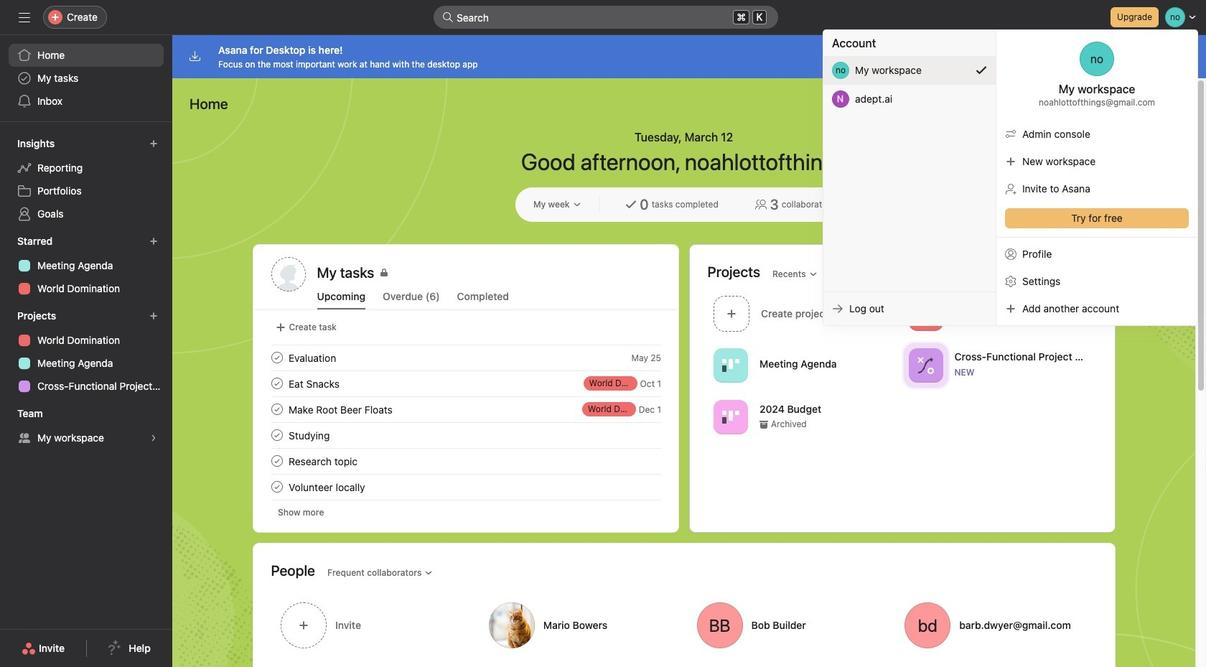 Task type: locate. For each thing, give the bounding box(es) containing it.
1 mark complete image from the top
[[268, 349, 285, 366]]

None field
[[434, 6, 778, 29]]

1 vertical spatial mark complete image
[[268, 452, 285, 470]]

projects element
[[0, 303, 172, 401]]

0 vertical spatial mark complete image
[[268, 349, 285, 366]]

1 vertical spatial mark complete checkbox
[[268, 427, 285, 444]]

1 vertical spatial mark complete image
[[268, 375, 285, 392]]

menu
[[824, 30, 1198, 325]]

Mark complete checkbox
[[268, 375, 285, 392], [268, 401, 285, 418], [268, 478, 285, 495]]

2 vertical spatial mark complete image
[[268, 478, 285, 495]]

starred element
[[0, 228, 172, 303]]

board image
[[722, 408, 739, 425]]

0 vertical spatial mark complete image
[[268, 401, 285, 418]]

mark complete image for 2nd mark complete option
[[268, 427, 285, 444]]

2 vertical spatial mark complete image
[[268, 427, 285, 444]]

0 vertical spatial mark complete checkbox
[[268, 349, 285, 366]]

3 mark complete image from the top
[[268, 427, 285, 444]]

radio item
[[824, 56, 996, 85]]

add profile photo image
[[271, 257, 306, 292]]

3 mark complete image from the top
[[268, 478, 285, 495]]

mark complete image
[[268, 401, 285, 418], [268, 452, 285, 470], [268, 478, 285, 495]]

2 mark complete checkbox from the top
[[268, 401, 285, 418]]

mark complete image
[[268, 349, 285, 366], [268, 375, 285, 392], [268, 427, 285, 444]]

Mark complete checkbox
[[268, 349, 285, 366], [268, 427, 285, 444], [268, 452, 285, 470]]

2 vertical spatial mark complete checkbox
[[268, 478, 285, 495]]

Search tasks, projects, and more text field
[[434, 6, 778, 29]]

1 vertical spatial mark complete checkbox
[[268, 401, 285, 418]]

1 mark complete checkbox from the top
[[268, 349, 285, 366]]

0 vertical spatial mark complete checkbox
[[268, 375, 285, 392]]

2 mark complete image from the top
[[268, 375, 285, 392]]

2 vertical spatial mark complete checkbox
[[268, 452, 285, 470]]

line_and_symbols image
[[917, 357, 934, 374]]



Task type: describe. For each thing, give the bounding box(es) containing it.
new project or portfolio image
[[149, 312, 158, 320]]

2 mark complete checkbox from the top
[[268, 427, 285, 444]]

insights element
[[0, 131, 172, 228]]

2 mark complete image from the top
[[268, 452, 285, 470]]

add items to starred image
[[149, 237, 158, 246]]

3 mark complete checkbox from the top
[[268, 478, 285, 495]]

1 mark complete image from the top
[[268, 401, 285, 418]]

global element
[[0, 35, 172, 121]]

hide sidebar image
[[19, 11, 30, 23]]

teams element
[[0, 401, 172, 452]]

prominent image
[[442, 11, 454, 23]]

3 mark complete checkbox from the top
[[268, 452, 285, 470]]

board image
[[722, 357, 739, 374]]

mark complete image for 3rd mark complete checkbox from the bottom
[[268, 375, 285, 392]]

see details, my workspace image
[[149, 434, 158, 442]]

mark complete image for first mark complete option
[[268, 349, 285, 366]]

new insights image
[[149, 139, 158, 148]]

1 mark complete checkbox from the top
[[268, 375, 285, 392]]

bug image
[[917, 305, 934, 322]]



Task type: vqa. For each thing, say whether or not it's contained in the screenshot.
Mark complete image for 3rd Mark complete checkbox
yes



